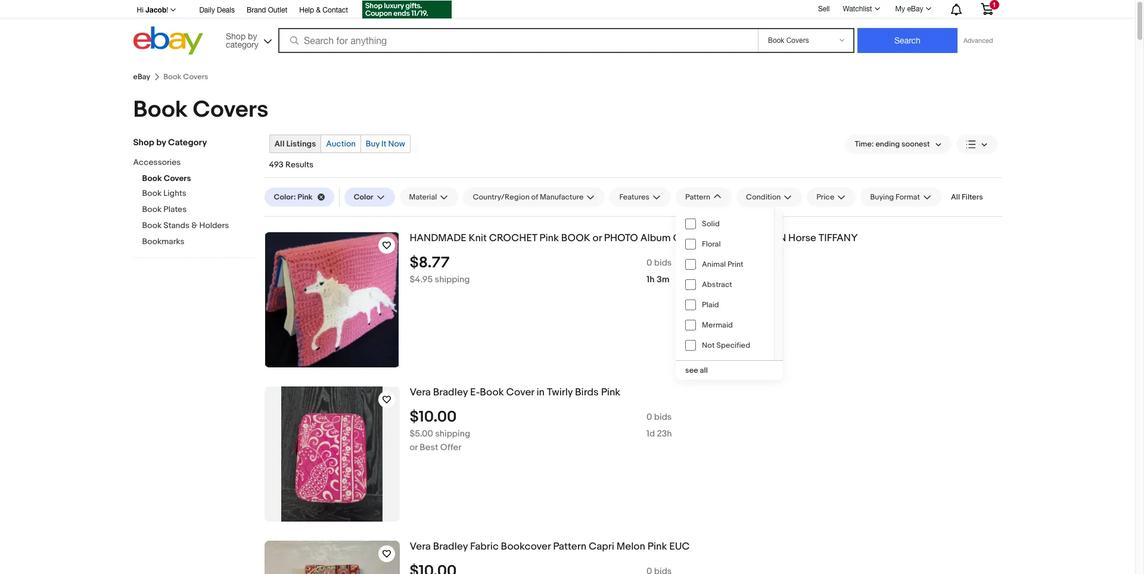 Task type: describe. For each thing, give the bounding box(es) containing it.
23h
[[657, 428, 672, 440]]

vera bradley e-book cover in twirly birds pink link
[[410, 387, 1002, 399]]

1d 23h or best offer
[[410, 428, 672, 453]]

bookcover
[[501, 541, 551, 553]]

mermaid link
[[676, 315, 774, 336]]

shipping for $8.77
[[435, 274, 470, 285]]

lights
[[164, 188, 186, 198]]

listings
[[286, 139, 316, 149]]

covers inside accessories book covers book lights book plates book stands & holders bookmarks
[[164, 173, 191, 184]]

get the coupon image
[[362, 1, 452, 18]]

plates
[[164, 204, 187, 215]]

vera bradley fabric bookcover pattern capri melon pink euc
[[410, 541, 690, 553]]

daily deals
[[199, 6, 235, 14]]

book stands & holders link
[[142, 221, 255, 232]]

bookmarks link
[[142, 237, 255, 248]]

results
[[285, 160, 314, 170]]

animal print
[[702, 260, 743, 269]]

not specified link
[[676, 336, 774, 356]]

abstract link
[[676, 275, 774, 295]]

melon
[[617, 541, 645, 553]]

photo
[[604, 232, 638, 244]]

album
[[640, 232, 671, 244]]

holders
[[199, 221, 229, 231]]

vera bradley fabric bookcover pattern capri melon pink euc image
[[264, 541, 400, 574]]

print
[[728, 260, 743, 269]]

animal
[[702, 260, 726, 269]]

tap to watch item - vera bradley e-book cover in twirly birds pink image
[[378, 392, 395, 408]]

book plates link
[[142, 204, 255, 216]]

book covers
[[133, 96, 268, 124]]

abstract
[[702, 280, 732, 290]]

shop by category
[[133, 137, 207, 148]]

vera bradley e-book cover in twirly birds pink
[[410, 387, 621, 399]]

solid link
[[676, 214, 774, 234]]

see
[[685, 366, 698, 375]]

watchlist link
[[836, 2, 885, 16]]

book
[[561, 232, 590, 244]]

& inside 'account' navigation
[[316, 6, 321, 14]]

book left lights
[[142, 188, 162, 198]]

all filters button
[[946, 188, 988, 207]]

specified
[[717, 341, 750, 350]]

cover
[[673, 232, 708, 244]]

1 vertical spatial ebay
[[133, 72, 150, 82]]

deals
[[217, 6, 235, 14]]

1 horizontal spatial covers
[[193, 96, 268, 124]]

all filters
[[951, 192, 983, 202]]

color:
[[274, 192, 296, 202]]

ebay inside 'account' navigation
[[907, 5, 923, 13]]

tiffany
[[819, 232, 858, 244]]

all for all listings
[[274, 139, 285, 149]]

buy it now
[[366, 139, 405, 149]]

bradley for fabric
[[433, 541, 468, 553]]

daily
[[199, 6, 215, 14]]

unicorn
[[739, 232, 786, 244]]

0 bids $5.00 shipping
[[410, 412, 672, 440]]

handmade
[[410, 232, 466, 244]]

brand outlet link
[[247, 4, 287, 17]]

none submit inside "banner"
[[858, 28, 958, 53]]

plaid link
[[676, 295, 774, 315]]

ebay link
[[133, 72, 150, 82]]

book lights link
[[142, 188, 255, 200]]

vera bradley e-book cover in twirly birds pink image
[[281, 387, 383, 522]]

accessories
[[133, 157, 181, 167]]

$10.00
[[410, 408, 457, 427]]

or inside handmade knit crochet pink book or photo album cover white unicorn horse tiffany link
[[593, 232, 602, 244]]

fabric
[[470, 541, 499, 553]]

stands
[[164, 221, 190, 231]]

1d
[[647, 428, 655, 440]]

brand
[[247, 6, 266, 14]]

vera for vera bradley fabric bookcover pattern capri melon pink euc
[[410, 541, 431, 553]]

cover
[[506, 387, 534, 399]]

493
[[269, 160, 284, 170]]

sell link
[[813, 5, 835, 13]]

bradley for e-
[[433, 387, 468, 399]]

your shopping cart contains 1 item image
[[980, 3, 994, 15]]

sell
[[818, 5, 830, 13]]

outlet
[[268, 6, 287, 14]]

$4.95
[[410, 274, 433, 285]]

birds
[[575, 387, 599, 399]]

& inside accessories book covers book lights book plates book stands & holders bookmarks
[[191, 221, 197, 231]]

capri
[[589, 541, 614, 553]]

daily deals link
[[199, 4, 235, 17]]

all for all filters
[[951, 192, 960, 202]]

e-
[[470, 387, 480, 399]]

help & contact link
[[299, 4, 348, 17]]



Task type: vqa. For each thing, say whether or not it's contained in the screenshot.
ANIMAL PRINT
yes



Task type: locate. For each thing, give the bounding box(es) containing it.
color: pink link
[[264, 188, 334, 207]]

watchlist
[[843, 5, 872, 13]]

best
[[420, 442, 438, 453]]

book up 'bookmarks'
[[142, 221, 162, 231]]

1 vera from the top
[[410, 387, 431, 399]]

pink inside 'link'
[[601, 387, 621, 399]]

1 horizontal spatial all
[[951, 192, 960, 202]]

1 vertical spatial &
[[191, 221, 197, 231]]

tap to watch item - vera bradley fabric bookcover pattern capri melon pink euc image
[[378, 546, 395, 563]]

1h 3m
[[647, 274, 670, 285]]

493 results
[[269, 160, 314, 170]]

all inside button
[[951, 192, 960, 202]]

0 vertical spatial shipping
[[435, 274, 470, 285]]

my ebay
[[895, 5, 923, 13]]

bids for $10.00
[[654, 412, 672, 423]]

filters
[[962, 192, 983, 202]]

0 vertical spatial pattern
[[685, 192, 710, 202]]

bradley inside 'link'
[[433, 387, 468, 399]]

tap to watch item - handmade knit crochet pink book or photo album cover white unicorn horse tiffany image
[[378, 237, 395, 254]]

1 vertical spatial bradley
[[433, 541, 468, 553]]

book down accessories
[[142, 173, 162, 184]]

or left best
[[410, 442, 418, 453]]

covers up lights
[[164, 173, 191, 184]]

by
[[156, 137, 166, 148]]

shipping inside 0 bids $4.95 shipping
[[435, 274, 470, 285]]

solid
[[702, 219, 720, 229]]

ebay
[[907, 5, 923, 13], [133, 72, 150, 82]]

& right help
[[316, 6, 321, 14]]

3m
[[657, 274, 670, 285]]

shipping inside 0 bids $5.00 shipping
[[435, 428, 470, 440]]

1 bradley from the top
[[433, 387, 468, 399]]

advanced
[[964, 37, 993, 44]]

0 horizontal spatial all
[[274, 139, 285, 149]]

0 vertical spatial 0
[[647, 257, 652, 269]]

bradley left e-
[[433, 387, 468, 399]]

all listings link
[[270, 135, 321, 153]]

my ebay link
[[889, 2, 937, 16]]

bids inside 0 bids $5.00 shipping
[[654, 412, 672, 423]]

accessories link
[[133, 157, 246, 169]]

0 vertical spatial ebay
[[907, 5, 923, 13]]

vera bradley fabric bookcover pattern capri melon pink euc link
[[410, 541, 1002, 554]]

see all button
[[676, 361, 783, 380]]

0 vertical spatial vera
[[410, 387, 431, 399]]

1 vertical spatial all
[[951, 192, 960, 202]]

covers up category
[[193, 96, 268, 124]]

0 for $8.77
[[647, 257, 652, 269]]

0 vertical spatial bradley
[[433, 387, 468, 399]]

1 vertical spatial shipping
[[435, 428, 470, 440]]

pattern left capri
[[553, 541, 586, 553]]

book left the cover
[[480, 387, 504, 399]]

None submit
[[858, 28, 958, 53]]

0 horizontal spatial or
[[410, 442, 418, 453]]

pink left 'euc' in the right bottom of the page
[[648, 541, 667, 553]]

account navigation
[[133, 0, 1002, 20]]

1 vertical spatial bids
[[654, 412, 672, 423]]

2 vera from the top
[[410, 541, 431, 553]]

0 inside 0 bids $5.00 shipping
[[647, 412, 652, 423]]

2 bradley from the top
[[433, 541, 468, 553]]

$5.00
[[410, 428, 433, 440]]

1 horizontal spatial &
[[316, 6, 321, 14]]

auction
[[326, 139, 356, 149]]

0 vertical spatial &
[[316, 6, 321, 14]]

advanced link
[[958, 29, 999, 52]]

shipping for $10.00
[[435, 428, 470, 440]]

horse
[[789, 232, 816, 244]]

or
[[593, 232, 602, 244], [410, 442, 418, 453]]

all
[[700, 366, 708, 375]]

my
[[895, 5, 905, 13]]

book inside 'link'
[[480, 387, 504, 399]]

book up by
[[133, 96, 188, 124]]

handmade knit crochet pink book or photo album cover white unicorn horse tiffany image
[[265, 232, 399, 368]]

$8.77
[[410, 254, 450, 272]]

0 horizontal spatial covers
[[164, 173, 191, 184]]

1 vertical spatial vera
[[410, 541, 431, 553]]

0 inside 0 bids $4.95 shipping
[[647, 257, 652, 269]]

floral link
[[676, 234, 774, 254]]

vera inside 'link'
[[410, 387, 431, 399]]

handmade knit crochet pink book or photo album cover white unicorn horse tiffany link
[[410, 232, 1002, 245]]

1 horizontal spatial ebay
[[907, 5, 923, 13]]

1 horizontal spatial or
[[593, 232, 602, 244]]

all up 493
[[274, 139, 285, 149]]

all listings
[[274, 139, 316, 149]]

buy
[[366, 139, 380, 149]]

all
[[274, 139, 285, 149], [951, 192, 960, 202]]

banner containing sell
[[133, 0, 1002, 58]]

0 horizontal spatial &
[[191, 221, 197, 231]]

plaid
[[702, 300, 719, 310]]

shipping
[[435, 274, 470, 285], [435, 428, 470, 440]]

auction link
[[321, 135, 360, 153]]

pattern button
[[676, 188, 732, 207]]

0 vertical spatial covers
[[193, 96, 268, 124]]

help
[[299, 6, 314, 14]]

0 vertical spatial all
[[274, 139, 285, 149]]

or right book at the top of page
[[593, 232, 602, 244]]

euc
[[669, 541, 690, 553]]

bids up the 23h
[[654, 412, 672, 423]]

shipping up offer
[[435, 428, 470, 440]]

book left plates
[[142, 204, 162, 215]]

pattern
[[685, 192, 710, 202], [553, 541, 586, 553]]

pink right the color:
[[298, 192, 313, 202]]

0 up the 1d
[[647, 412, 652, 423]]

banner
[[133, 0, 1002, 58]]

1 bids from the top
[[654, 257, 672, 269]]

bookmarks
[[142, 237, 185, 247]]

2 0 from the top
[[647, 412, 652, 423]]

0 vertical spatial bids
[[654, 257, 672, 269]]

& down book plates link
[[191, 221, 197, 231]]

vera right tap to watch item - vera bradley fabric bookcover pattern capri melon pink euc icon
[[410, 541, 431, 553]]

floral
[[702, 240, 721, 249]]

1 vertical spatial covers
[[164, 173, 191, 184]]

pink left book at the top of page
[[540, 232, 559, 244]]

contact
[[323, 6, 348, 14]]

pattern up solid
[[685, 192, 710, 202]]

1 0 from the top
[[647, 257, 652, 269]]

or inside 1d 23h or best offer
[[410, 442, 418, 453]]

0 vertical spatial or
[[593, 232, 602, 244]]

now
[[388, 139, 405, 149]]

0 for $10.00
[[647, 412, 652, 423]]

mermaid
[[702, 321, 733, 330]]

vera up $10.00
[[410, 387, 431, 399]]

white
[[710, 232, 737, 244]]

0 horizontal spatial ebay
[[133, 72, 150, 82]]

bradley left fabric
[[433, 541, 468, 553]]

shop
[[133, 137, 154, 148]]

category
[[168, 137, 207, 148]]

0
[[647, 257, 652, 269], [647, 412, 652, 423]]

bids up 3m
[[654, 257, 672, 269]]

&
[[316, 6, 321, 14], [191, 221, 197, 231]]

1 vertical spatial or
[[410, 442, 418, 453]]

not
[[702, 341, 715, 350]]

vera
[[410, 387, 431, 399], [410, 541, 431, 553]]

handmade knit crochet pink book or photo album cover white unicorn horse tiffany
[[410, 232, 858, 244]]

buy it now link
[[361, 135, 410, 153]]

all left the filters
[[951, 192, 960, 202]]

1 vertical spatial 0
[[647, 412, 652, 423]]

offer
[[440, 442, 462, 453]]

twirly
[[547, 387, 573, 399]]

animal print link
[[676, 254, 774, 275]]

color: pink
[[274, 192, 313, 202]]

1 vertical spatial pattern
[[553, 541, 586, 553]]

see all
[[685, 366, 708, 375]]

1 horizontal spatial pattern
[[685, 192, 710, 202]]

2 bids from the top
[[654, 412, 672, 423]]

bids inside 0 bids $4.95 shipping
[[654, 257, 672, 269]]

0 up 1h on the top
[[647, 257, 652, 269]]

0 horizontal spatial pattern
[[553, 541, 586, 553]]

pink right birds
[[601, 387, 621, 399]]

covers
[[193, 96, 268, 124], [164, 173, 191, 184]]

book
[[133, 96, 188, 124], [142, 173, 162, 184], [142, 188, 162, 198], [142, 204, 162, 215], [142, 221, 162, 231], [480, 387, 504, 399]]

vera for vera bradley e-book cover in twirly birds pink
[[410, 387, 431, 399]]

0 bids $4.95 shipping
[[410, 257, 672, 285]]

bids for $8.77
[[654, 257, 672, 269]]

it
[[381, 139, 386, 149]]

pattern inside dropdown button
[[685, 192, 710, 202]]

shipping down $8.77
[[435, 274, 470, 285]]

1h
[[647, 274, 655, 285]]

bids
[[654, 257, 672, 269], [654, 412, 672, 423]]

in
[[537, 387, 545, 399]]



